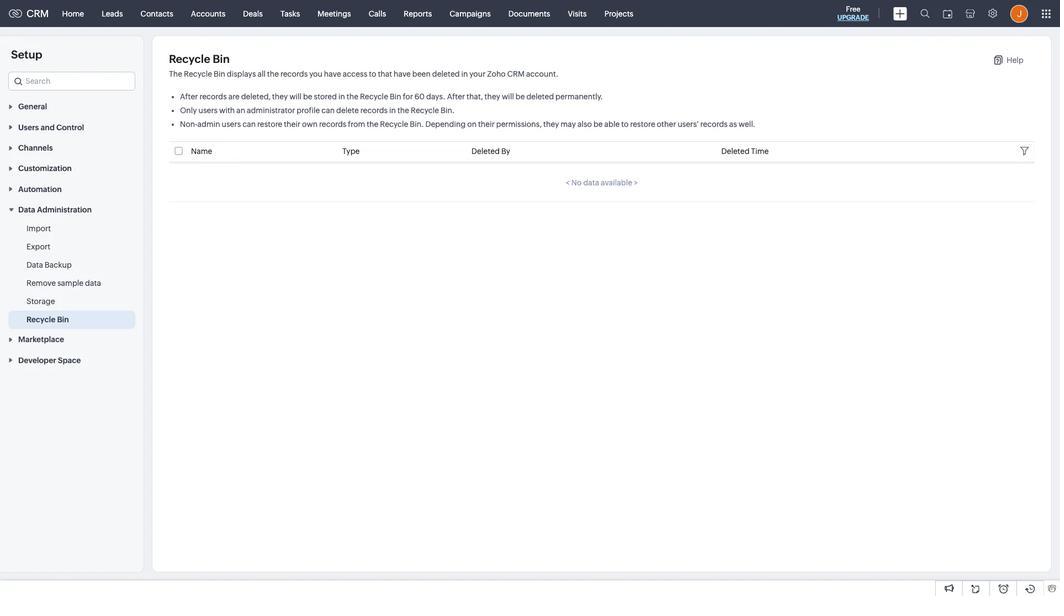 Task type: vqa. For each thing, say whether or not it's contained in the screenshot.
Chats IMAGE
no



Task type: locate. For each thing, give the bounding box(es) containing it.
to inside recycle bin the recycle bin displays all the records you have access to that have been deleted in your zoho crm account.
[[369, 70, 377, 78]]

tasks
[[281, 9, 300, 18]]

be up permissions,
[[516, 92, 525, 101]]

crm
[[27, 8, 49, 19], [508, 70, 525, 78]]

0 vertical spatial data
[[18, 206, 35, 214]]

data for data administration
[[18, 206, 35, 214]]

available
[[601, 178, 633, 187]]

2 deleted from the left
[[722, 147, 750, 156]]

bin. up depending
[[441, 106, 455, 115]]

crm left home link
[[27, 8, 49, 19]]

deleted
[[432, 70, 460, 78], [527, 92, 554, 101]]

marketplace
[[18, 336, 64, 344]]

records left as
[[701, 120, 728, 129]]

sample
[[57, 279, 84, 288]]

administrator
[[247, 106, 295, 115]]

0 horizontal spatial they
[[272, 92, 288, 101]]

storage link
[[27, 296, 55, 307]]

home
[[62, 9, 84, 18]]

users
[[199, 106, 218, 115], [222, 120, 241, 129]]

deleted right the been
[[432, 70, 460, 78]]

data right no
[[584, 178, 600, 187]]

projects
[[605, 9, 634, 18]]

0 vertical spatial crm
[[27, 8, 49, 19]]

can down stored on the top of the page
[[322, 106, 335, 115]]

1 vertical spatial users
[[222, 120, 241, 129]]

recycle bin the recycle bin displays all the records you have access to that have been deleted in your zoho crm account.
[[169, 52, 559, 78]]

1 horizontal spatial crm
[[508, 70, 525, 78]]

records
[[281, 70, 308, 78], [200, 92, 227, 101], [361, 106, 388, 115], [319, 120, 347, 129], [701, 120, 728, 129]]

1 horizontal spatial in
[[390, 106, 396, 115]]

meetings
[[318, 9, 351, 18]]

1 vertical spatial bin.
[[410, 120, 424, 129]]

name
[[191, 147, 212, 156]]

data administration button
[[0, 199, 144, 220]]

customization button
[[0, 158, 144, 179]]

bin up marketplace dropdown button
[[57, 315, 69, 324]]

crm right zoho on the top left of page
[[508, 70, 525, 78]]

deleted for deleted by
[[472, 147, 500, 156]]

in left your
[[462, 70, 468, 78]]

60
[[415, 92, 425, 101]]

you
[[309, 70, 323, 78]]

records up with
[[200, 92, 227, 101]]

0 horizontal spatial have
[[324, 70, 341, 78]]

0 horizontal spatial in
[[339, 92, 345, 101]]

remove sample data
[[27, 279, 101, 288]]

after left that,
[[447, 92, 465, 101]]

data
[[18, 206, 35, 214], [27, 261, 43, 270]]

0 horizontal spatial to
[[369, 70, 377, 78]]

deleted left by
[[472, 147, 500, 156]]

users up admin
[[199, 106, 218, 115]]

home link
[[53, 0, 93, 27]]

export link
[[27, 241, 50, 252]]

developer space button
[[0, 350, 144, 371]]

deleted
[[472, 147, 500, 156], [722, 147, 750, 156]]

1 vertical spatial data
[[27, 261, 43, 270]]

calendar image
[[944, 9, 953, 18]]

1 horizontal spatial bin.
[[441, 106, 455, 115]]

0 vertical spatial data
[[584, 178, 600, 187]]

the
[[267, 70, 279, 78], [347, 92, 359, 101], [398, 106, 409, 115], [367, 120, 379, 129]]

profile
[[297, 106, 320, 115]]

channels button
[[0, 137, 144, 158]]

0 horizontal spatial will
[[290, 92, 302, 101]]

they left may
[[544, 120, 559, 129]]

will up profile
[[290, 92, 302, 101]]

1 their from the left
[[284, 120, 301, 129]]

space
[[58, 356, 81, 365]]

0 horizontal spatial deleted
[[432, 70, 460, 78]]

after
[[180, 92, 198, 101], [447, 92, 465, 101]]

0 horizontal spatial restore
[[257, 120, 282, 129]]

0 vertical spatial bin.
[[441, 106, 455, 115]]

general
[[18, 102, 47, 111]]

bin. down 60
[[410, 120, 424, 129]]

in up delete
[[339, 92, 345, 101]]

0 horizontal spatial their
[[284, 120, 301, 129]]

deleted inside recycle bin the recycle bin displays all the records you have access to that have been deleted in your zoho crm account.
[[432, 70, 460, 78]]

only
[[180, 106, 197, 115]]

recycle down "for"
[[380, 120, 408, 129]]

1 vertical spatial data
[[85, 279, 101, 288]]

the
[[169, 70, 182, 78]]

1 vertical spatial crm
[[508, 70, 525, 78]]

have right you
[[324, 70, 341, 78]]

to inside after records are deleted, they will be stored in the recycle bin for 60 days. after that, they will be deleted permanently. only users with an administrator profile can delete records in the recycle bin. non-admin users can restore their own records from the recycle bin. depending on their permissions, they may also be able to restore other users' records as well.
[[622, 120, 629, 129]]

profile image
[[1011, 5, 1029, 22]]

crm inside recycle bin the recycle bin displays all the records you have access to that have been deleted in your zoho crm account.
[[508, 70, 525, 78]]

0 vertical spatial in
[[462, 70, 468, 78]]

that,
[[467, 92, 483, 101]]

data inside region
[[27, 261, 43, 270]]

automation
[[18, 185, 62, 194]]

be
[[303, 92, 313, 101], [516, 92, 525, 101], [594, 120, 603, 129]]

deleted left time
[[722, 147, 750, 156]]

been
[[413, 70, 431, 78]]

0 horizontal spatial can
[[243, 120, 256, 129]]

no
[[572, 178, 582, 187]]

bin.
[[441, 106, 455, 115], [410, 120, 424, 129]]

data backup link
[[27, 260, 72, 271]]

0 vertical spatial can
[[322, 106, 335, 115]]

deleted for deleted time
[[722, 147, 750, 156]]

bin
[[213, 52, 230, 65], [214, 70, 225, 78], [390, 92, 402, 101], [57, 315, 69, 324]]

all
[[258, 70, 266, 78]]

0 vertical spatial deleted
[[432, 70, 460, 78]]

data inside region
[[85, 279, 101, 288]]

1 horizontal spatial restore
[[631, 120, 656, 129]]

2 horizontal spatial they
[[544, 120, 559, 129]]

their right the "on"
[[478, 120, 495, 129]]

users
[[18, 123, 39, 132]]

users down with
[[222, 120, 241, 129]]

have
[[324, 70, 341, 78], [394, 70, 411, 78]]

free
[[846, 5, 861, 13]]

bin inside data administration region
[[57, 315, 69, 324]]

well.
[[739, 120, 756, 129]]

to left the that
[[369, 70, 377, 78]]

records left you
[[281, 70, 308, 78]]

bin left displays on the left
[[214, 70, 225, 78]]

2 horizontal spatial in
[[462, 70, 468, 78]]

in inside recycle bin the recycle bin displays all the records you have access to that have been deleted in your zoho crm account.
[[462, 70, 468, 78]]

be right also
[[594, 120, 603, 129]]

deleted down account.
[[527, 92, 554, 101]]

developer space
[[18, 356, 81, 365]]

1 horizontal spatial data
[[584, 178, 600, 187]]

they right that,
[[485, 92, 501, 101]]

1 horizontal spatial after
[[447, 92, 465, 101]]

they up administrator
[[272, 92, 288, 101]]

the inside recycle bin the recycle bin displays all the records you have access to that have been deleted in your zoho crm account.
[[267, 70, 279, 78]]

their left the own
[[284, 120, 301, 129]]

deleted inside after records are deleted, they will be stored in the recycle bin for 60 days. after that, they will be deleted permanently. only users with an administrator profile can delete records in the recycle bin. non-admin users can restore their own records from the recycle bin. depending on their permissions, they may also be able to restore other users' records as well.
[[527, 92, 554, 101]]

can down an
[[243, 120, 256, 129]]

will down zoho on the top left of page
[[502, 92, 514, 101]]

to right able
[[622, 120, 629, 129]]

None field
[[8, 72, 135, 91]]

1 horizontal spatial have
[[394, 70, 411, 78]]

users and control
[[18, 123, 84, 132]]

help
[[1007, 56, 1024, 65]]

1 horizontal spatial to
[[622, 120, 629, 129]]

1 horizontal spatial can
[[322, 106, 335, 115]]

1 vertical spatial can
[[243, 120, 256, 129]]

0 horizontal spatial users
[[199, 106, 218, 115]]

1 horizontal spatial deleted
[[527, 92, 554, 101]]

campaigns link
[[441, 0, 500, 27]]

remove
[[27, 279, 56, 288]]

1 vertical spatial in
[[339, 92, 345, 101]]

data down the export
[[27, 261, 43, 270]]

data
[[584, 178, 600, 187], [85, 279, 101, 288]]

search image
[[921, 9, 930, 18]]

visits
[[568, 9, 587, 18]]

the up delete
[[347, 92, 359, 101]]

reports link
[[395, 0, 441, 27]]

recycle inside data administration region
[[27, 315, 55, 324]]

create menu element
[[887, 0, 914, 27]]

have right the that
[[394, 70, 411, 78]]

will
[[290, 92, 302, 101], [502, 92, 514, 101]]

can
[[322, 106, 335, 115], [243, 120, 256, 129]]

an
[[237, 106, 245, 115]]

2 will from the left
[[502, 92, 514, 101]]

permanently.
[[556, 92, 603, 101]]

1 deleted from the left
[[472, 147, 500, 156]]

restore down administrator
[[257, 120, 282, 129]]

be up profile
[[303, 92, 313, 101]]

data right sample
[[85, 279, 101, 288]]

in down the that
[[390, 106, 396, 115]]

0 vertical spatial to
[[369, 70, 377, 78]]

data up the "import"
[[18, 206, 35, 214]]

2 vertical spatial in
[[390, 106, 396, 115]]

on
[[467, 120, 477, 129]]

1 vertical spatial deleted
[[527, 92, 554, 101]]

2 restore from the left
[[631, 120, 656, 129]]

0 horizontal spatial deleted
[[472, 147, 500, 156]]

1 horizontal spatial their
[[478, 120, 495, 129]]

0 horizontal spatial after
[[180, 92, 198, 101]]

export
[[27, 243, 50, 251]]

1 vertical spatial to
[[622, 120, 629, 129]]

may
[[561, 120, 576, 129]]

deleted,
[[241, 92, 271, 101]]

0 horizontal spatial crm
[[27, 8, 49, 19]]

data for sample
[[85, 279, 101, 288]]

recycle down storage
[[27, 315, 55, 324]]

0 horizontal spatial data
[[85, 279, 101, 288]]

the right "all"
[[267, 70, 279, 78]]

1 have from the left
[[324, 70, 341, 78]]

after up only
[[180, 92, 198, 101]]

bin left "for"
[[390, 92, 402, 101]]

1 horizontal spatial will
[[502, 92, 514, 101]]

data inside dropdown button
[[18, 206, 35, 214]]

1 after from the left
[[180, 92, 198, 101]]

1 horizontal spatial deleted
[[722, 147, 750, 156]]

restore left other
[[631, 120, 656, 129]]



Task type: describe. For each thing, give the bounding box(es) containing it.
import
[[27, 224, 51, 233]]

2 have from the left
[[394, 70, 411, 78]]

data backup
[[27, 261, 72, 270]]

calls
[[369, 9, 386, 18]]

zoho
[[487, 70, 506, 78]]

< no data available >
[[566, 178, 638, 187]]

campaigns
[[450, 9, 491, 18]]

control
[[56, 123, 84, 132]]

after records are deleted, they will be stored in the recycle bin for 60 days. after that, they will be deleted permanently. only users with an administrator profile can delete records in the recycle bin. non-admin users can restore their own records from the recycle bin. depending on their permissions, they may also be able to restore other users' records as well.
[[180, 92, 756, 129]]

leads
[[102, 9, 123, 18]]

1 restore from the left
[[257, 120, 282, 129]]

able
[[605, 120, 620, 129]]

recycle bin
[[27, 315, 69, 324]]

and
[[41, 123, 55, 132]]

users and control button
[[0, 117, 144, 137]]

non-
[[180, 120, 198, 129]]

time
[[752, 147, 769, 156]]

records inside recycle bin the recycle bin displays all the records you have access to that have been deleted in your zoho crm account.
[[281, 70, 308, 78]]

contacts
[[141, 9, 173, 18]]

1 horizontal spatial they
[[485, 92, 501, 101]]

projects link
[[596, 0, 643, 27]]

meetings link
[[309, 0, 360, 27]]

accounts link
[[182, 0, 234, 27]]

customization
[[18, 164, 72, 173]]

account.
[[527, 70, 559, 78]]

setup
[[11, 48, 42, 61]]

displays
[[227, 70, 256, 78]]

2 their from the left
[[478, 120, 495, 129]]

bin up displays on the left
[[213, 52, 230, 65]]

records down delete
[[319, 120, 347, 129]]

deleted by
[[472, 147, 511, 156]]

1 horizontal spatial users
[[222, 120, 241, 129]]

1 will from the left
[[290, 92, 302, 101]]

documents
[[509, 9, 550, 18]]

Search text field
[[9, 72, 135, 90]]

own
[[302, 120, 318, 129]]

tasks link
[[272, 0, 309, 27]]

free upgrade
[[838, 5, 870, 22]]

recycle right the the on the top of the page
[[184, 70, 212, 78]]

channels
[[18, 144, 53, 152]]

crm link
[[9, 8, 49, 19]]

0 vertical spatial users
[[199, 106, 218, 115]]

recycle up the the on the top of the page
[[169, 52, 210, 65]]

profile element
[[1004, 0, 1035, 27]]

developer
[[18, 356, 56, 365]]

with
[[219, 106, 235, 115]]

visits link
[[559, 0, 596, 27]]

bin inside after records are deleted, they will be stored in the recycle bin for 60 days. after that, they will be deleted permanently. only users with an administrator profile can delete records in the recycle bin. non-admin users can restore their own records from the recycle bin. depending on their permissions, they may also be able to restore other users' records as well.
[[390, 92, 402, 101]]

administration
[[37, 206, 92, 214]]

reports
[[404, 9, 432, 18]]

2 after from the left
[[447, 92, 465, 101]]

deleted time
[[722, 147, 769, 156]]

depending
[[426, 120, 466, 129]]

recycle down the that
[[360, 92, 388, 101]]

0 horizontal spatial bin.
[[410, 120, 424, 129]]

delete
[[336, 106, 359, 115]]

backup
[[45, 261, 72, 270]]

<
[[566, 178, 570, 187]]

data administration
[[18, 206, 92, 214]]

records up from at the top left
[[361, 106, 388, 115]]

recycle down 60
[[411, 106, 439, 115]]

are
[[229, 92, 240, 101]]

the down "for"
[[398, 106, 409, 115]]

other
[[657, 120, 677, 129]]

data for no
[[584, 178, 600, 187]]

2 horizontal spatial be
[[594, 120, 603, 129]]

stored
[[314, 92, 337, 101]]

deals
[[243, 9, 263, 18]]

data administration region
[[0, 220, 144, 329]]

contacts link
[[132, 0, 182, 27]]

users'
[[678, 120, 699, 129]]

permissions,
[[497, 120, 542, 129]]

recycle bin link
[[27, 314, 69, 325]]

deals link
[[234, 0, 272, 27]]

create menu image
[[894, 7, 908, 20]]

import link
[[27, 223, 51, 234]]

automation button
[[0, 179, 144, 199]]

that
[[378, 70, 392, 78]]

1 horizontal spatial be
[[516, 92, 525, 101]]

>
[[634, 178, 638, 187]]

documents link
[[500, 0, 559, 27]]

from
[[348, 120, 365, 129]]

also
[[578, 120, 592, 129]]

leads link
[[93, 0, 132, 27]]

your
[[470, 70, 486, 78]]

the right from at the top left
[[367, 120, 379, 129]]

0 horizontal spatial be
[[303, 92, 313, 101]]

upgrade
[[838, 14, 870, 22]]

calls link
[[360, 0, 395, 27]]

data for data backup
[[27, 261, 43, 270]]

days.
[[426, 92, 446, 101]]

accounts
[[191, 9, 226, 18]]

search element
[[914, 0, 937, 27]]



